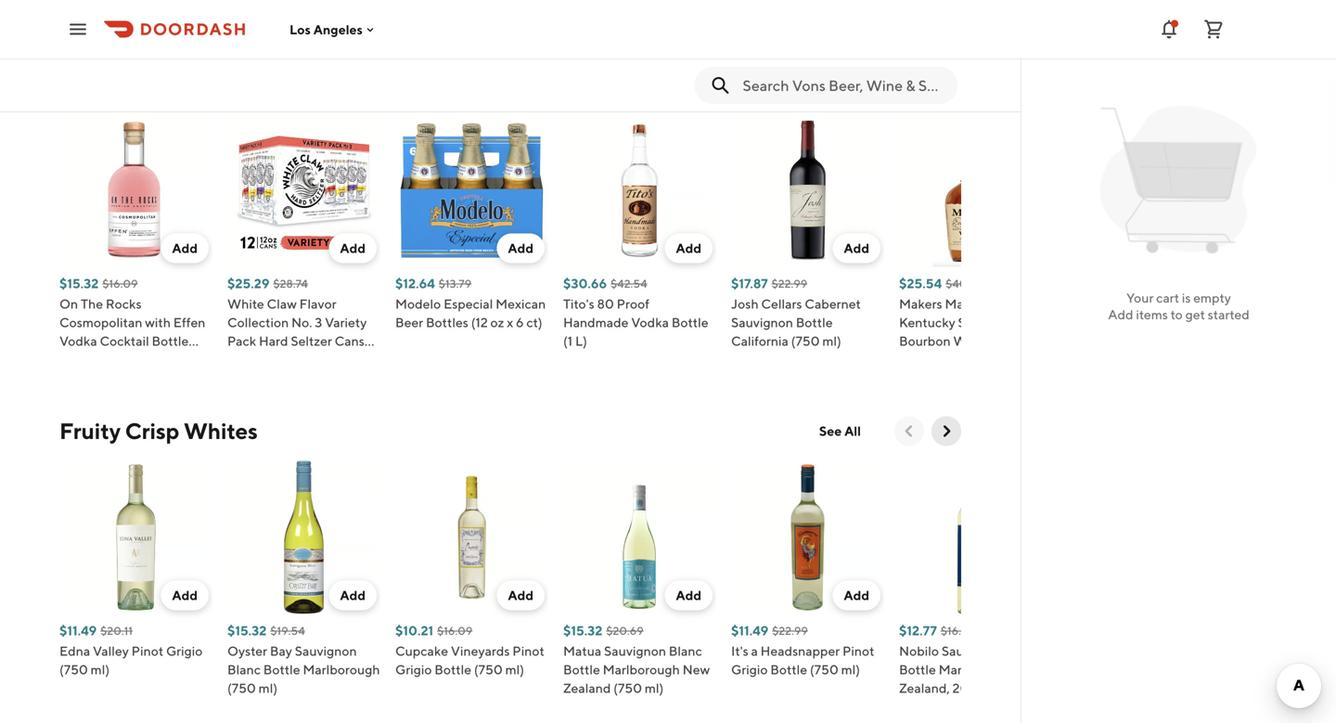 Task type: locate. For each thing, give the bounding box(es) containing it.
cocktail
[[100, 333, 149, 349]]

your
[[1127, 290, 1154, 305]]

$12.77 $16.09 nobilo sauvignon blanc bottle marlborough new zealand, 2018 (750 ml)
[[899, 623, 1046, 696]]

marlborough down $20.69
[[603, 662, 680, 677]]

(750 inside $25.54 $40.24 makers mark 90 proof kentucky straight bourbon whisky bottle (750 ml)
[[899, 352, 928, 367]]

add up variety
[[340, 240, 366, 256]]

0 horizontal spatial vodka
[[59, 333, 97, 349]]

add up effen
[[172, 240, 198, 256]]

0 vertical spatial oz
[[491, 315, 504, 330]]

grigio down a on the right bottom of the page
[[731, 662, 768, 677]]

proof down $42.54
[[617, 296, 650, 311]]

add up $15.32 $19.54 oyster bay sauvignon blanc bottle marlborough (750 ml)
[[340, 588, 366, 603]]

see all left previous button of carousel icon
[[819, 423, 861, 439]]

0 horizontal spatial x
[[263, 352, 270, 367]]

add
[[172, 240, 198, 256], [340, 240, 366, 256], [508, 240, 534, 256], [676, 240, 702, 256], [844, 240, 870, 256], [1108, 307, 1134, 322], [172, 588, 198, 603], [340, 588, 366, 603], [508, 588, 534, 603], [676, 588, 702, 603], [844, 588, 870, 603]]

$11.49 for it's
[[731, 623, 769, 638]]

0 horizontal spatial blanc
[[227, 662, 261, 677]]

blanc
[[669, 643, 702, 659], [1007, 643, 1040, 659], [227, 662, 261, 677]]

grigio left oyster
[[166, 643, 203, 659]]

1 vertical spatial oz
[[247, 352, 261, 367]]

2 horizontal spatial $15.32
[[563, 623, 603, 638]]

add up mexican
[[508, 240, 534, 256]]

2 horizontal spatial pinot
[[843, 643, 875, 659]]

blanc inside $15.32 $19.54 oyster bay sauvignon blanc bottle marlborough (750 ml)
[[227, 662, 261, 677]]

0 vertical spatial $22.99
[[772, 277, 808, 290]]

2 horizontal spatial blanc
[[1007, 643, 1040, 659]]

bottle inside $10.21 $16.09 cupcake vineyards pinot grigio bottle (750 ml)
[[435, 662, 472, 677]]

3 pinot from the left
[[843, 643, 875, 659]]

1 vertical spatial ct)
[[287, 352, 303, 367]]

sauvignon inside $15.32 $19.54 oyster bay sauvignon blanc bottle marlborough (750 ml)
[[295, 643, 357, 659]]

$15.32
[[59, 276, 99, 291], [227, 623, 267, 638], [563, 623, 603, 638]]

(750 inside $15.32 $20.69 matua sauvignon blanc bottle marlborough new zealand (750 ml)
[[614, 680, 642, 696]]

vodka
[[631, 315, 669, 330], [59, 333, 97, 349]]

grigio down cupcake
[[395, 662, 432, 677]]

x inside $12.64 $13.79 modelo especial mexican beer bottles (12 oz x 6 ct)
[[507, 315, 513, 330]]

grigio for cupcake vineyards pinot grigio bottle (750 ml)
[[395, 662, 432, 677]]

all left previous button of carousel image
[[845, 76, 861, 91]]

marlborough inside $12.77 $16.09 nobilo sauvignon blanc bottle marlborough new zealand, 2018 (750 ml)
[[939, 662, 1016, 677]]

sauvignon
[[731, 315, 794, 330], [295, 643, 357, 659], [604, 643, 666, 659], [942, 643, 1004, 659]]

new for (750
[[1019, 662, 1046, 677]]

0 horizontal spatial proof
[[617, 296, 650, 311]]

pinot for valley
[[131, 643, 163, 659]]

$16.09 inside $15.32 $16.09 on the rocks cosmopolitan with effen vodka cocktail bottle (375 ml)
[[102, 277, 138, 290]]

ct) right the 6
[[527, 315, 543, 330]]

all left previous button of carousel icon
[[845, 423, 861, 439]]

1 $11.49 from the left
[[59, 623, 97, 638]]

next button of carousel image
[[937, 75, 956, 93]]

pinot
[[131, 643, 163, 659], [513, 643, 545, 659], [843, 643, 875, 659]]

california
[[731, 333, 789, 349]]

$11.49 inside $11.49 $20.11 edna valley pinot grigio (750 ml)
[[59, 623, 97, 638]]

$16.09 right the $12.77
[[941, 624, 976, 637]]

$15.32 inside $15.32 $16.09 on the rocks cosmopolitan with effen vodka cocktail bottle (375 ml)
[[59, 276, 99, 291]]

1 see from the top
[[819, 76, 842, 91]]

2 see all from the top
[[819, 423, 861, 439]]

pinot inside $11.49 $20.11 edna valley pinot grigio (750 ml)
[[131, 643, 163, 659]]

$16.09 inside $10.21 $16.09 cupcake vineyards pinot grigio bottle (750 ml)
[[437, 624, 473, 637]]

see
[[819, 76, 842, 91], [819, 423, 842, 439]]

add up $11.49 $22.99 it's a headsnapper pinot grigio bottle (750 ml)
[[844, 588, 870, 603]]

pinot right vineyards
[[513, 643, 545, 659]]

ml) inside $15.32 $16.09 on the rocks cosmopolitan with effen vodka cocktail bottle (375 ml)
[[89, 352, 108, 367]]

pinot inside $10.21 $16.09 cupcake vineyards pinot grigio bottle (750 ml)
[[513, 643, 545, 659]]

see for previous button of carousel icon
[[819, 423, 842, 439]]

ct) right 12
[[287, 352, 303, 367]]

$12.77
[[899, 623, 937, 638]]

1 new from the left
[[683, 662, 710, 677]]

1 horizontal spatial new
[[1019, 662, 1046, 677]]

it's a headsnapper pinot grigio bottle (750 ml) image
[[731, 461, 885, 614]]

$15.32 $16.09 on the rocks cosmopolitan with effen vodka cocktail bottle (375 ml)
[[59, 276, 206, 367]]

cart
[[1157, 290, 1180, 305]]

sauvignon inside $15.32 $20.69 matua sauvignon blanc bottle marlborough new zealand (750 ml)
[[604, 643, 666, 659]]

$22.99 up headsnapper
[[772, 624, 808, 637]]

1 horizontal spatial $11.49
[[731, 623, 769, 638]]

1 see all from the top
[[819, 76, 861, 91]]

$12.64
[[395, 276, 435, 291]]

$22.99
[[772, 277, 808, 290], [772, 624, 808, 637]]

see all
[[819, 76, 861, 91], [819, 423, 861, 439]]

see all link
[[808, 69, 872, 99], [808, 416, 872, 446]]

(750 right "2018"
[[985, 680, 1013, 696]]

ct)
[[527, 315, 543, 330], [287, 352, 303, 367]]

1 vertical spatial all
[[845, 423, 861, 439]]

bottle inside $17.87 $22.99 josh cellars cabernet sauvignon bottle california (750 ml)
[[796, 315, 833, 330]]

marlborough inside $15.32 $20.69 matua sauvignon blanc bottle marlborough new zealand (750 ml)
[[603, 662, 680, 677]]

0 horizontal spatial marlborough
[[303, 662, 380, 677]]

josh cellars cabernet sauvignon bottle california (750 ml) image
[[731, 114, 885, 267]]

1 vertical spatial (12
[[227, 352, 244, 367]]

oyster
[[227, 643, 267, 659]]

see all link left previous button of carousel icon
[[808, 416, 872, 446]]

$15.32 inside $15.32 $20.69 matua sauvignon blanc bottle marlborough new zealand (750 ml)
[[563, 623, 603, 638]]

oz down pack
[[247, 352, 261, 367]]

0 vertical spatial vodka
[[631, 315, 669, 330]]

bottle inside $25.54 $40.24 makers mark 90 proof kentucky straight bourbon whisky bottle (750 ml)
[[1000, 333, 1037, 349]]

$17.87
[[731, 276, 768, 291]]

tito's
[[563, 296, 595, 311]]

0 horizontal spatial pinot
[[131, 643, 163, 659]]

vodka down $42.54
[[631, 315, 669, 330]]

see all left previous button of carousel image
[[819, 76, 861, 91]]

1 horizontal spatial ct)
[[527, 315, 543, 330]]

pinot right valley
[[131, 643, 163, 659]]

1 horizontal spatial vodka
[[631, 315, 669, 330]]

(750 down vineyards
[[474, 662, 503, 677]]

(750 inside $11.49 $20.11 edna valley pinot grigio (750 ml)
[[59, 662, 88, 677]]

0 horizontal spatial oz
[[247, 352, 261, 367]]

1 horizontal spatial $15.32
[[227, 623, 267, 638]]

sauvignon down $19.54 at the left bottom of the page
[[295, 643, 357, 659]]

2 proof from the left
[[998, 296, 1031, 311]]

mexican
[[496, 296, 546, 311]]

pinot right headsnapper
[[843, 643, 875, 659]]

1 horizontal spatial oz
[[491, 315, 504, 330]]

oz left the 6
[[491, 315, 504, 330]]

ml) inside $15.32 $20.69 matua sauvignon blanc bottle marlborough new zealand (750 ml)
[[645, 680, 664, 696]]

straight
[[958, 315, 1006, 330]]

$11.49 up a on the right bottom of the page
[[731, 623, 769, 638]]

2 new from the left
[[1019, 662, 1046, 677]]

1 horizontal spatial grigio
[[395, 662, 432, 677]]

sauvignon down $20.69
[[604, 643, 666, 659]]

a
[[751, 643, 758, 659]]

2 pinot from the left
[[513, 643, 545, 659]]

cellars
[[761, 296, 802, 311]]

grigio inside $11.49 $20.11 edna valley pinot grigio (750 ml)
[[166, 643, 203, 659]]

proof inside $25.54 $40.24 makers mark 90 proof kentucky straight bourbon whisky bottle (750 ml)
[[998, 296, 1031, 311]]

2 marlborough from the left
[[603, 662, 680, 677]]

2 see from the top
[[819, 423, 842, 439]]

0 vertical spatial see all link
[[808, 69, 872, 99]]

$11.49
[[59, 623, 97, 638], [731, 623, 769, 638]]

0 horizontal spatial (12
[[227, 352, 244, 367]]

pinot inside $11.49 $22.99 it's a headsnapper pinot grigio bottle (750 ml)
[[843, 643, 875, 659]]

$16.09 inside $12.77 $16.09 nobilo sauvignon blanc bottle marlborough new zealand, 2018 (750 ml)
[[941, 624, 976, 637]]

0 horizontal spatial ct)
[[287, 352, 303, 367]]

$15.32 up oyster
[[227, 623, 267, 638]]

1 see all link from the top
[[808, 69, 872, 99]]

next button of carousel image
[[937, 422, 956, 440]]

1 horizontal spatial $16.09
[[437, 624, 473, 637]]

2 horizontal spatial marlborough
[[939, 662, 1016, 677]]

add for cupcake vineyards pinot grigio bottle (750 ml)
[[508, 588, 534, 603]]

see all for previous button of carousel image's see all link
[[819, 76, 861, 91]]

1 pinot from the left
[[131, 643, 163, 659]]

$15.32 for oyster
[[227, 623, 267, 638]]

whisky
[[954, 333, 998, 349]]

sauvignon inside $17.87 $22.99 josh cellars cabernet sauvignon bottle california (750 ml)
[[731, 315, 794, 330]]

$16.09 up rocks
[[102, 277, 138, 290]]

see left previous button of carousel icon
[[819, 423, 842, 439]]

grigio inside $10.21 $16.09 cupcake vineyards pinot grigio bottle (750 ml)
[[395, 662, 432, 677]]

$16.09 up vineyards
[[437, 624, 473, 637]]

$25.29
[[227, 276, 270, 291]]

$22.99 inside $11.49 $22.99 it's a headsnapper pinot grigio bottle (750 ml)
[[772, 624, 808, 637]]

$16.09 for the
[[102, 277, 138, 290]]

ml) inside $12.77 $16.09 nobilo sauvignon blanc bottle marlborough new zealand, 2018 (750 ml)
[[1016, 680, 1035, 696]]

oz
[[491, 315, 504, 330], [247, 352, 261, 367]]

(750 inside $17.87 $22.99 josh cellars cabernet sauvignon bottle california (750 ml)
[[791, 333, 820, 349]]

vodka up (375
[[59, 333, 97, 349]]

vineyards
[[451, 643, 510, 659]]

(750 inside $11.49 $22.99 it's a headsnapper pinot grigio bottle (750 ml)
[[810, 662, 839, 677]]

(750
[[791, 333, 820, 349], [899, 352, 928, 367], [59, 662, 88, 677], [474, 662, 503, 677], [810, 662, 839, 677], [227, 680, 256, 696], [614, 680, 642, 696], [985, 680, 1013, 696]]

bottles
[[426, 315, 469, 330]]

proof inside $30.66 $42.54 tito's 80 proof handmade vodka bottle (1 l)
[[617, 296, 650, 311]]

add up $15.32 $20.69 matua sauvignon blanc bottle marlborough new zealand (750 ml)
[[676, 588, 702, 603]]

sauvignon inside $12.77 $16.09 nobilo sauvignon blanc bottle marlborough new zealand, 2018 (750 ml)
[[942, 643, 1004, 659]]

1 horizontal spatial x
[[507, 315, 513, 330]]

ml) inside $25.54 $40.24 makers mark 90 proof kentucky straight bourbon whisky bottle (750 ml)
[[931, 352, 950, 367]]

(750 down edna
[[59, 662, 88, 677]]

$10.21 $16.09 cupcake vineyards pinot grigio bottle (750 ml)
[[395, 623, 545, 677]]

modelo
[[395, 296, 441, 311]]

$22.99 inside $17.87 $22.99 josh cellars cabernet sauvignon bottle california (750 ml)
[[772, 277, 808, 290]]

1 horizontal spatial (12
[[471, 315, 488, 330]]

2 see all link from the top
[[808, 416, 872, 446]]

(12 down especial
[[471, 315, 488, 330]]

marlborough
[[303, 662, 380, 677], [603, 662, 680, 677], [939, 662, 1016, 677]]

1 horizontal spatial blanc
[[669, 643, 702, 659]]

1 vertical spatial x
[[263, 352, 270, 367]]

0 horizontal spatial $16.09
[[102, 277, 138, 290]]

1 vertical spatial vodka
[[59, 333, 97, 349]]

$16.09
[[102, 277, 138, 290], [437, 624, 473, 637], [941, 624, 976, 637]]

ml) inside $10.21 $16.09 cupcake vineyards pinot grigio bottle (750 ml)
[[505, 662, 524, 677]]

(375
[[59, 352, 86, 367]]

x left the 6
[[507, 315, 513, 330]]

0 vertical spatial all
[[845, 76, 861, 91]]

blanc inside $12.77 $16.09 nobilo sauvignon blanc bottle marlborough new zealand, 2018 (750 ml)
[[1007, 643, 1040, 659]]

blanc for nobilo sauvignon blanc bottle marlborough new zealand, 2018 (750 ml)
[[1007, 643, 1040, 659]]

new
[[683, 662, 710, 677], [1019, 662, 1046, 677]]

$11.49 up edna
[[59, 623, 97, 638]]

add up $30.66 $42.54 tito's 80 proof handmade vodka bottle (1 l)
[[676, 240, 702, 256]]

see for previous button of carousel image
[[819, 76, 842, 91]]

see all link left previous button of carousel image
[[808, 69, 872, 99]]

bottle
[[672, 315, 709, 330], [796, 315, 833, 330], [152, 333, 189, 349], [1000, 333, 1037, 349], [263, 662, 300, 677], [435, 662, 472, 677], [563, 662, 600, 677], [771, 662, 808, 677], [899, 662, 936, 677]]

1 horizontal spatial pinot
[[513, 643, 545, 659]]

0 vertical spatial ct)
[[527, 315, 543, 330]]

whites
[[184, 418, 258, 444]]

blanc inside $15.32 $20.69 matua sauvignon blanc bottle marlborough new zealand (750 ml)
[[669, 643, 702, 659]]

(750 down oyster
[[227, 680, 256, 696]]

proof right 90
[[998, 296, 1031, 311]]

kentucky
[[899, 315, 956, 330]]

new for ml)
[[683, 662, 710, 677]]

90
[[978, 296, 995, 311]]

add button
[[161, 233, 209, 263], [161, 233, 209, 263], [329, 233, 377, 263], [329, 233, 377, 263], [497, 233, 545, 263], [497, 233, 545, 263], [665, 233, 713, 263], [665, 233, 713, 263], [833, 233, 881, 263], [833, 233, 881, 263], [161, 581, 209, 610], [161, 581, 209, 610], [329, 581, 377, 610], [329, 581, 377, 610], [497, 581, 545, 610], [497, 581, 545, 610], [665, 581, 713, 610], [665, 581, 713, 610], [833, 581, 881, 610], [833, 581, 881, 610]]

new inside $15.32 $20.69 matua sauvignon blanc bottle marlborough new zealand (750 ml)
[[683, 662, 710, 677]]

$30.66
[[563, 276, 607, 291]]

1 vertical spatial see all
[[819, 423, 861, 439]]

previous button of carousel image
[[900, 75, 919, 93]]

with
[[145, 315, 171, 330]]

0 horizontal spatial $11.49
[[59, 623, 97, 638]]

0 vertical spatial x
[[507, 315, 513, 330]]

1 horizontal spatial proof
[[998, 296, 1031, 311]]

zealand
[[563, 680, 611, 696]]

see all link for previous button of carousel icon
[[808, 416, 872, 446]]

all
[[845, 76, 861, 91], [845, 423, 861, 439]]

x inside $25.29 $28.74 white claw flavor collection no. 3 variety pack hard seltzer cans (12 oz x 12 ct)
[[263, 352, 270, 367]]

0 horizontal spatial new
[[683, 662, 710, 677]]

$15.32 up "matua"
[[563, 623, 603, 638]]

headsnapper
[[761, 643, 840, 659]]

rocks
[[106, 296, 142, 311]]

0 items, open order cart image
[[1203, 18, 1225, 40]]

x left 12
[[263, 352, 270, 367]]

(12
[[471, 315, 488, 330], [227, 352, 244, 367]]

blanc for matua sauvignon blanc bottle marlborough new zealand (750 ml)
[[669, 643, 702, 659]]

sauvignon up california
[[731, 315, 794, 330]]

(750 down headsnapper
[[810, 662, 839, 677]]

fruity crisp whites link
[[59, 416, 258, 446]]

marlborough for matua
[[603, 662, 680, 677]]

add up vineyards
[[508, 588, 534, 603]]

$15.32 inside $15.32 $19.54 oyster bay sauvignon blanc bottle marlborough (750 ml)
[[227, 623, 267, 638]]

marlborough up "2018"
[[939, 662, 1016, 677]]

1 marlborough from the left
[[303, 662, 380, 677]]

(750 right zealand
[[614, 680, 642, 696]]

1 horizontal spatial marlborough
[[603, 662, 680, 677]]

modelo especial mexican beer bottles (12 oz x 6 ct) image
[[395, 114, 549, 267]]

sauvignon up "2018"
[[942, 643, 1004, 659]]

2 horizontal spatial grigio
[[731, 662, 768, 677]]

0 vertical spatial see all
[[819, 76, 861, 91]]

0 horizontal spatial $15.32
[[59, 276, 99, 291]]

bourbon
[[899, 333, 951, 349]]

(12 down pack
[[227, 352, 244, 367]]

(750 down bourbon
[[899, 352, 928, 367]]

1 vertical spatial $22.99
[[772, 624, 808, 637]]

1 vertical spatial see
[[819, 423, 842, 439]]

1 all from the top
[[845, 76, 861, 91]]

1 proof from the left
[[617, 296, 650, 311]]

0 vertical spatial (12
[[471, 315, 488, 330]]

add up cabernet
[[844, 240, 870, 256]]

$22.99 for fruity crisp whites
[[772, 624, 808, 637]]

2 all from the top
[[845, 423, 861, 439]]

$40.24
[[946, 277, 983, 290]]

new inside $12.77 $16.09 nobilo sauvignon blanc bottle marlborough new zealand, 2018 (750 ml)
[[1019, 662, 1046, 677]]

1 vertical spatial see all link
[[808, 416, 872, 446]]

add for it's a headsnapper pinot grigio bottle (750 ml)
[[844, 588, 870, 603]]

valley
[[93, 643, 129, 659]]

see left previous button of carousel image
[[819, 76, 842, 91]]

3 marlborough from the left
[[939, 662, 1016, 677]]

cans
[[335, 333, 365, 349]]

add for matua sauvignon blanc bottle marlborough new zealand (750 ml)
[[676, 588, 702, 603]]

$15.32 up on
[[59, 276, 99, 291]]

grigio inside $11.49 $22.99 it's a headsnapper pinot grigio bottle (750 ml)
[[731, 662, 768, 677]]

marlborough down $19.54 at the left bottom of the page
[[303, 662, 380, 677]]

2 $11.49 from the left
[[731, 623, 769, 638]]

0 horizontal spatial grigio
[[166, 643, 203, 659]]

2 horizontal spatial $16.09
[[941, 624, 976, 637]]

0 vertical spatial see
[[819, 76, 842, 91]]

$22.99 up cellars
[[772, 277, 808, 290]]

bottle inside $12.77 $16.09 nobilo sauvignon blanc bottle marlborough new zealand, 2018 (750 ml)
[[899, 662, 936, 677]]

(750 down cellars
[[791, 333, 820, 349]]

add for on the rocks cosmopolitan with effen vodka cocktail bottle (375 ml)
[[172, 240, 198, 256]]

$11.49 inside $11.49 $22.99 it's a headsnapper pinot grigio bottle (750 ml)
[[731, 623, 769, 638]]

add down your
[[1108, 307, 1134, 322]]

add up $11.49 $20.11 edna valley pinot grigio (750 ml)
[[172, 588, 198, 603]]



Task type: vqa. For each thing, say whether or not it's contained in the screenshot.
breakfast
no



Task type: describe. For each thing, give the bounding box(es) containing it.
add for oyster bay sauvignon blanc bottle marlborough (750 ml)
[[340, 588, 366, 603]]

$15.32 for on
[[59, 276, 99, 291]]

edna
[[59, 643, 90, 659]]

pack
[[227, 333, 256, 349]]

white claw flavor collection no. 3 variety pack hard seltzer cans (12 oz x 12 ct) image
[[227, 114, 381, 267]]

josh
[[731, 296, 759, 311]]

grigio for edna valley pinot grigio (750 ml)
[[166, 643, 203, 659]]

los angeles
[[290, 22, 363, 37]]

$25.29 $28.74 white claw flavor collection no. 3 variety pack hard seltzer cans (12 oz x 12 ct)
[[227, 276, 367, 367]]

ct) inside $12.64 $13.79 modelo especial mexican beer bottles (12 oz x 6 ct)
[[527, 315, 543, 330]]

$17.87 $22.99 josh cellars cabernet sauvignon bottle california (750 ml)
[[731, 276, 861, 349]]

vodka inside $15.32 $16.09 on the rocks cosmopolitan with effen vodka cocktail bottle (375 ml)
[[59, 333, 97, 349]]

all for previous button of carousel image
[[845, 76, 861, 91]]

mark
[[945, 296, 976, 311]]

started
[[1208, 307, 1250, 322]]

beer
[[395, 315, 423, 330]]

$28.74
[[273, 277, 308, 290]]

$15.32 $19.54 oyster bay sauvignon blanc bottle marlborough (750 ml)
[[227, 623, 380, 696]]

$12.64 $13.79 modelo especial mexican beer bottles (12 oz x 6 ct)
[[395, 276, 546, 330]]

oz inside $25.29 $28.74 white claw flavor collection no. 3 variety pack hard seltzer cans (12 oz x 12 ct)
[[247, 352, 261, 367]]

matua
[[563, 643, 602, 659]]

claw
[[267, 296, 297, 311]]

$20.69
[[606, 624, 644, 637]]

los angeles button
[[290, 22, 378, 37]]

2018
[[953, 680, 982, 696]]

marlborough for nobilo
[[939, 662, 1016, 677]]

add for modelo especial mexican beer bottles (12 oz x 6 ct)
[[508, 240, 534, 256]]

$10.21
[[395, 623, 434, 638]]

open menu image
[[67, 18, 89, 40]]

your cart is empty add items to get started
[[1108, 290, 1250, 322]]

cupcake
[[395, 643, 448, 659]]

on the rocks cosmopolitan with effen vodka cocktail bottle (375 ml) image
[[59, 114, 213, 267]]

edna valley pinot grigio (750 ml) image
[[59, 461, 213, 614]]

$25.54
[[899, 276, 942, 291]]

$42.54
[[611, 277, 648, 290]]

seltzer
[[291, 333, 332, 349]]

ml) inside $11.49 $20.11 edna valley pinot grigio (750 ml)
[[91, 662, 110, 677]]

6
[[516, 315, 524, 330]]

zealand,
[[899, 680, 950, 696]]

(750 inside $10.21 $16.09 cupcake vineyards pinot grigio bottle (750 ml)
[[474, 662, 503, 677]]

vodka inside $30.66 $42.54 tito's 80 proof handmade vodka bottle (1 l)
[[631, 315, 669, 330]]

flavor
[[299, 296, 337, 311]]

no.
[[291, 315, 312, 330]]

get
[[1186, 307, 1206, 322]]

ml) inside $17.87 $22.99 josh cellars cabernet sauvignon bottle california (750 ml)
[[823, 333, 842, 349]]

$19.54
[[270, 624, 305, 637]]

$11.49 for edna
[[59, 623, 97, 638]]

ml) inside $15.32 $19.54 oyster bay sauvignon blanc bottle marlborough (750 ml)
[[259, 680, 278, 696]]

12
[[272, 352, 285, 367]]

especial
[[444, 296, 493, 311]]

notification bell image
[[1158, 18, 1181, 40]]

$30.66 $42.54 tito's 80 proof handmade vodka bottle (1 l)
[[563, 276, 709, 349]]

tito's 80 proof handmade vodka bottle (1 l) image
[[563, 114, 717, 267]]

fruity crisp whites
[[59, 418, 258, 444]]

(12 inside $25.29 $28.74 white claw flavor collection no. 3 variety pack hard seltzer cans (12 oz x 12 ct)
[[227, 352, 244, 367]]

effen
[[173, 315, 206, 330]]

items
[[1136, 307, 1168, 322]]

bottle inside $11.49 $22.99 it's a headsnapper pinot grigio bottle (750 ml)
[[771, 662, 808, 677]]

bottle inside $15.32 $20.69 matua sauvignon blanc bottle marlborough new zealand (750 ml)
[[563, 662, 600, 677]]

crisp
[[125, 418, 179, 444]]

(12 inside $12.64 $13.79 modelo especial mexican beer bottles (12 oz x 6 ct)
[[471, 315, 488, 330]]

$22.99 for see all
[[772, 277, 808, 290]]

angeles
[[313, 22, 363, 37]]

white
[[227, 296, 264, 311]]

$15.32 $20.69 matua sauvignon blanc bottle marlborough new zealand (750 ml)
[[563, 623, 710, 696]]

on
[[59, 296, 78, 311]]

$13.79
[[439, 277, 472, 290]]

$15.32 for matua
[[563, 623, 603, 638]]

empty retail cart image
[[1092, 93, 1266, 267]]

$20.11
[[100, 624, 133, 637]]

cosmopolitan
[[59, 315, 142, 330]]

oz inside $12.64 $13.79 modelo especial mexican beer bottles (12 oz x 6 ct)
[[491, 315, 504, 330]]

bay
[[270, 643, 292, 659]]

$16.09 for sauvignon
[[941, 624, 976, 637]]

add for josh cellars cabernet sauvignon bottle california (750 ml)
[[844, 240, 870, 256]]

los
[[290, 22, 311, 37]]

variety
[[325, 315, 367, 330]]

nobilo
[[899, 643, 939, 659]]

previous button of carousel image
[[900, 422, 919, 440]]

l)
[[575, 333, 587, 349]]

all for previous button of carousel icon
[[845, 423, 861, 439]]

handmade
[[563, 315, 629, 330]]

ml) inside $11.49 $22.99 it's a headsnapper pinot grigio bottle (750 ml)
[[841, 662, 860, 677]]

empty
[[1194, 290, 1232, 305]]

it's
[[731, 643, 749, 659]]

is
[[1182, 290, 1191, 305]]

3
[[315, 315, 322, 330]]

add for tito's 80 proof handmade vodka bottle (1 l)
[[676, 240, 702, 256]]

marlborough inside $15.32 $19.54 oyster bay sauvignon blanc bottle marlborough (750 ml)
[[303, 662, 380, 677]]

hard
[[259, 333, 288, 349]]

to
[[1171, 307, 1183, 322]]

add for white claw flavor collection no. 3 variety pack hard seltzer cans (12 oz x 12 ct)
[[340, 240, 366, 256]]

(750 inside $15.32 $19.54 oyster bay sauvignon blanc bottle marlborough (750 ml)
[[227, 680, 256, 696]]

$16.09 for vineyards
[[437, 624, 473, 637]]

bottle inside $15.32 $19.54 oyster bay sauvignon blanc bottle marlborough (750 ml)
[[263, 662, 300, 677]]

cupcake vineyards pinot grigio bottle (750 ml) image
[[395, 461, 549, 614]]

makers
[[899, 296, 943, 311]]

the
[[81, 296, 103, 311]]

cabernet
[[805, 296, 861, 311]]

see all link for previous button of carousel image
[[808, 69, 872, 99]]

$11.49 $22.99 it's a headsnapper pinot grigio bottle (750 ml)
[[731, 623, 875, 677]]

matua sauvignon blanc bottle marlborough new zealand (750 ml) image
[[563, 461, 717, 614]]

fruity
[[59, 418, 121, 444]]

add for edna valley pinot grigio (750 ml)
[[172, 588, 198, 603]]

oyster bay sauvignon blanc bottle marlborough (750 ml) image
[[227, 461, 381, 614]]

(750 inside $12.77 $16.09 nobilo sauvignon blanc bottle marlborough new zealand, 2018 (750 ml)
[[985, 680, 1013, 696]]

bottle inside $30.66 $42.54 tito's 80 proof handmade vodka bottle (1 l)
[[672, 315, 709, 330]]

80
[[597, 296, 614, 311]]

see all for see all link related to previous button of carousel icon
[[819, 423, 861, 439]]

$11.49 $20.11 edna valley pinot grigio (750 ml)
[[59, 623, 203, 677]]

pinot for vineyards
[[513, 643, 545, 659]]

ct) inside $25.29 $28.74 white claw flavor collection no. 3 variety pack hard seltzer cans (12 oz x 12 ct)
[[287, 352, 303, 367]]

add inside your cart is empty add items to get started
[[1108, 307, 1134, 322]]

$25.54 $40.24 makers mark 90 proof kentucky straight bourbon whisky bottle (750 ml)
[[899, 276, 1037, 367]]

Search Vons Beer, Wine & Spirits search field
[[743, 75, 943, 96]]

(1
[[563, 333, 573, 349]]

bottle inside $15.32 $16.09 on the rocks cosmopolitan with effen vodka cocktail bottle (375 ml)
[[152, 333, 189, 349]]

collection
[[227, 315, 289, 330]]



